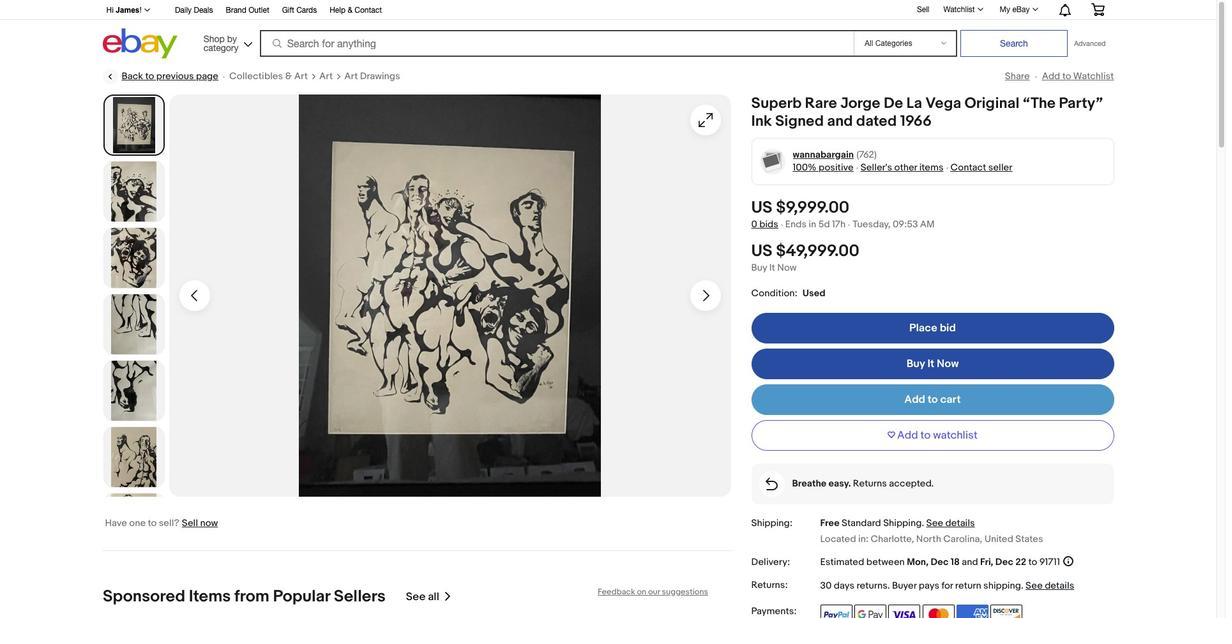 Task type: vqa. For each thing, say whether or not it's contained in the screenshot.
frame to the right
no



Task type: locate. For each thing, give the bounding box(es) containing it.
my
[[1000, 5, 1011, 14]]

gift cards link
[[282, 4, 317, 18]]

0 vertical spatial &
[[348, 6, 353, 15]]

other
[[895, 162, 918, 174]]

1 horizontal spatial watchlist
[[1074, 70, 1115, 82]]

used
[[803, 287, 826, 300]]

5d
[[819, 218, 830, 231]]

0 vertical spatial watchlist
[[944, 5, 975, 14]]

for
[[942, 580, 954, 593]]

0 vertical spatial see details link
[[927, 517, 976, 530]]

sell left watchlist link
[[917, 5, 930, 14]]

us for us $49,999.00 buy it now
[[752, 241, 773, 261]]

0 vertical spatial it
[[770, 262, 776, 274]]

days
[[834, 580, 855, 593]]

us down 0 bids
[[752, 241, 773, 261]]

details up carolina,
[[946, 517, 976, 530]]

1 horizontal spatial &
[[348, 6, 353, 15]]

0
[[752, 218, 758, 231]]

& right help
[[348, 6, 353, 15]]

0 horizontal spatial art
[[294, 70, 308, 82]]

art inside collectibles & art link
[[294, 70, 308, 82]]

now inside us $49,999.00 buy it now
[[778, 262, 797, 274]]

deals
[[194, 6, 213, 15]]

1 vertical spatial and
[[962, 557, 979, 569]]

shop by category button
[[198, 28, 255, 56]]

22
[[1016, 557, 1027, 569]]

returns
[[857, 580, 888, 593]]

page
[[196, 70, 219, 82]]

buy inside us $49,999.00 buy it now
[[752, 262, 768, 274]]

contact
[[355, 6, 382, 15], [951, 162, 987, 174]]

sell left "now"
[[182, 518, 198, 530]]

0 vertical spatial sell
[[917, 5, 930, 14]]

1 horizontal spatial dec
[[996, 557, 1014, 569]]

place
[[910, 322, 938, 335]]

18
[[951, 557, 960, 569]]

1 horizontal spatial see
[[927, 517, 944, 530]]

jorge
[[841, 95, 881, 112]]

watchlist
[[944, 5, 975, 14], [1074, 70, 1115, 82]]

shipping
[[984, 580, 1022, 593]]

us for us $9,999.00
[[752, 198, 773, 218]]

contact right help
[[355, 6, 382, 15]]

american express image
[[957, 605, 989, 619]]

wannabargain image
[[760, 149, 786, 175]]

dec left '22'
[[996, 557, 1014, 569]]

1 horizontal spatial see details link
[[1026, 580, 1075, 593]]

visa image
[[889, 605, 921, 619]]

to left cart
[[928, 394, 939, 406]]

1 horizontal spatial contact
[[951, 162, 987, 174]]

0 horizontal spatial see
[[406, 591, 425, 604]]

back to previous page
[[122, 70, 219, 82]]

2 art from the left
[[319, 70, 333, 82]]

3 art from the left
[[345, 70, 358, 82]]

to right back
[[145, 70, 154, 82]]

buy it now link
[[752, 349, 1115, 379]]

0 horizontal spatial details
[[946, 517, 976, 530]]

to
[[145, 70, 154, 82], [1063, 70, 1072, 82], [928, 394, 939, 406], [921, 429, 931, 442], [148, 518, 157, 530], [1029, 557, 1038, 569]]

buy down 'place'
[[907, 358, 926, 371]]

it inside us $49,999.00 buy it now
[[770, 262, 776, 274]]

condition: used
[[752, 287, 826, 300]]

our
[[648, 587, 660, 597]]

buy it now
[[907, 358, 959, 371]]

all
[[428, 591, 439, 604]]

0 horizontal spatial it
[[770, 262, 776, 274]]

see down '22'
[[1026, 580, 1043, 593]]

my ebay link
[[993, 2, 1044, 17]]

0 horizontal spatial &
[[285, 70, 292, 82]]

breathe easy. returns accepted.
[[793, 478, 934, 490]]

buy up condition:
[[752, 262, 768, 274]]

add left cart
[[905, 394, 926, 406]]

0 vertical spatial and
[[828, 112, 853, 130]]

2 vertical spatial add
[[898, 429, 919, 442]]

superb rare jorge de la vega original "the party" ink signed and dated 1966
[[752, 95, 1104, 130]]

have one to sell? sell now
[[105, 518, 218, 530]]

see details link up carolina,
[[927, 517, 976, 530]]

see details link for standard shipping . see details
[[927, 517, 976, 530]]

0 horizontal spatial now
[[778, 262, 797, 274]]

items
[[920, 162, 944, 174]]

1 vertical spatial now
[[937, 358, 959, 371]]

(762)
[[857, 149, 877, 161]]

0 horizontal spatial .
[[888, 580, 890, 593]]

between
[[867, 557, 905, 569]]

0 horizontal spatial buy
[[752, 262, 768, 274]]

contact left the seller
[[951, 162, 987, 174]]

0 vertical spatial add
[[1043, 70, 1061, 82]]

to for watchlist
[[921, 429, 931, 442]]

accepted.
[[890, 478, 934, 490]]

drawings
[[360, 70, 400, 82]]

add inside button
[[898, 429, 919, 442]]

1 vertical spatial &
[[285, 70, 292, 82]]

0 vertical spatial buy
[[752, 262, 768, 274]]

returns
[[854, 478, 887, 490]]

it down 'place bid'
[[928, 358, 935, 371]]

and up wannabargain (762)
[[828, 112, 853, 130]]

0 vertical spatial contact
[[355, 6, 382, 15]]

& right collectibles
[[285, 70, 292, 82]]

2 horizontal spatial .
[[1022, 580, 1024, 593]]

ends in 5d 17h
[[786, 218, 846, 231]]

0 vertical spatial now
[[778, 262, 797, 274]]

1 vertical spatial see details link
[[1026, 580, 1075, 593]]

states
[[1016, 534, 1044, 546]]

watchlist link
[[937, 2, 989, 17]]

1 horizontal spatial sell
[[917, 5, 930, 14]]

2 horizontal spatial art
[[345, 70, 358, 82]]

located
[[821, 534, 857, 546]]

0 horizontal spatial contact
[[355, 6, 382, 15]]

art for art drawings
[[345, 70, 358, 82]]

to left watchlist
[[921, 429, 931, 442]]

art inside art drawings link
[[345, 70, 358, 82]]

see details link down 91711
[[1026, 580, 1075, 593]]

now
[[200, 518, 218, 530]]

bid
[[940, 322, 956, 335]]

art link
[[319, 70, 333, 83]]

& inside account navigation
[[348, 6, 353, 15]]

1 vertical spatial add
[[905, 394, 926, 406]]

dec left 18
[[931, 557, 949, 569]]

and
[[828, 112, 853, 130], [962, 557, 979, 569]]

add to watchlist button
[[752, 420, 1115, 451]]

in:
[[859, 534, 869, 546]]

art right art link
[[345, 70, 358, 82]]

previous
[[156, 70, 194, 82]]

see left all
[[406, 591, 425, 604]]

seller's
[[861, 162, 893, 174]]

. down '22'
[[1022, 580, 1024, 593]]

. left buyer
[[888, 580, 890, 593]]

contact seller
[[951, 162, 1013, 174]]

now up condition: used
[[778, 262, 797, 274]]

it
[[770, 262, 776, 274], [928, 358, 935, 371]]

pays
[[919, 580, 940, 593]]

2 us from the top
[[752, 241, 773, 261]]

cart
[[941, 394, 961, 406]]

now down bid
[[937, 358, 959, 371]]

superb
[[752, 95, 802, 112]]

0 vertical spatial us
[[752, 198, 773, 218]]

&
[[348, 6, 353, 15], [285, 70, 292, 82]]

watchlist up party"
[[1074, 70, 1115, 82]]

free
[[821, 517, 840, 530]]

add up "the at right top
[[1043, 70, 1061, 82]]

seller's other items
[[861, 162, 944, 174]]

picture 6 of 20 image
[[104, 427, 164, 488]]

30 days returns . buyer pays for return shipping . see details
[[821, 580, 1075, 593]]

estimated
[[821, 557, 865, 569]]

1 vertical spatial us
[[752, 241, 773, 261]]

. up north
[[922, 517, 925, 530]]

see up located in: charlotte, north carolina, united states
[[927, 517, 944, 530]]

to right '22'
[[1029, 557, 1038, 569]]

my ebay
[[1000, 5, 1030, 14]]

art left the art drawings in the left top of the page
[[319, 70, 333, 82]]

1 vertical spatial contact
[[951, 162, 987, 174]]

party"
[[1060, 95, 1104, 112]]

0 horizontal spatial and
[[828, 112, 853, 130]]

1 vertical spatial buy
[[907, 358, 926, 371]]

it up condition:
[[770, 262, 776, 274]]

details down 91711
[[1045, 580, 1075, 593]]

art left art link
[[294, 70, 308, 82]]

and right 18
[[962, 557, 979, 569]]

buy
[[752, 262, 768, 274], [907, 358, 926, 371]]

to right one
[[148, 518, 157, 530]]

mon,
[[907, 557, 929, 569]]

brand outlet link
[[226, 4, 269, 18]]

to inside button
[[921, 429, 931, 442]]

& for contact
[[348, 6, 353, 15]]

picture 1 of 20 image
[[104, 96, 163, 155]]

from
[[234, 587, 269, 607]]

0 horizontal spatial sell
[[182, 518, 198, 530]]

1 dec from the left
[[931, 557, 949, 569]]

art drawings link
[[345, 70, 400, 83]]

outlet
[[249, 6, 269, 15]]

ebay
[[1013, 5, 1030, 14]]

us up 0 bids
[[752, 198, 773, 218]]

us inside us $49,999.00 buy it now
[[752, 241, 773, 261]]

0 horizontal spatial dec
[[931, 557, 949, 569]]

None submit
[[961, 30, 1068, 57]]

watchlist right sell "link"
[[944, 5, 975, 14]]

1 horizontal spatial now
[[937, 358, 959, 371]]

0 horizontal spatial see details link
[[927, 517, 976, 530]]

$9,999.00
[[777, 198, 850, 218]]

1 us from the top
[[752, 198, 773, 218]]

us
[[752, 198, 773, 218], [752, 241, 773, 261]]

add down the add to cart link
[[898, 429, 919, 442]]

add
[[1043, 70, 1061, 82], [905, 394, 926, 406], [898, 429, 919, 442]]

none submit inside shop by category banner
[[961, 30, 1068, 57]]

with details__icon image
[[766, 478, 778, 491]]

1 art from the left
[[294, 70, 308, 82]]

sell
[[917, 5, 930, 14], [182, 518, 198, 530]]

to for watchlist
[[1063, 70, 1072, 82]]

us $9,999.00
[[752, 198, 850, 218]]

to up party"
[[1063, 70, 1072, 82]]

1 horizontal spatial it
[[928, 358, 935, 371]]

0 horizontal spatial watchlist
[[944, 5, 975, 14]]

1 vertical spatial details
[[1045, 580, 1075, 593]]

1 horizontal spatial buy
[[907, 358, 926, 371]]

1 horizontal spatial art
[[319, 70, 333, 82]]

master card image
[[923, 605, 955, 619]]

rare
[[805, 95, 838, 112]]

add to watchlist link
[[1043, 70, 1115, 82]]

your shopping cart image
[[1091, 3, 1106, 16]]

now inside buy it now link
[[937, 358, 959, 371]]

back
[[122, 70, 143, 82]]

seller
[[989, 162, 1013, 174]]

easy.
[[829, 478, 851, 490]]

sell now link
[[182, 518, 218, 530]]

1 vertical spatial it
[[928, 358, 935, 371]]

carolina,
[[944, 534, 983, 546]]



Task type: describe. For each thing, give the bounding box(es) containing it.
back to previous page link
[[103, 69, 219, 84]]

in
[[809, 218, 817, 231]]

collectibles
[[229, 70, 283, 82]]

delivery:
[[752, 557, 791, 569]]

add for add to watchlist
[[1043, 70, 1061, 82]]

original
[[965, 95, 1020, 112]]

share
[[1006, 70, 1030, 82]]

feedback on our suggestions
[[598, 587, 708, 597]]

sellers
[[334, 587, 386, 607]]

have
[[105, 518, 127, 530]]

2 dec from the left
[[996, 557, 1014, 569]]

items
[[189, 587, 231, 607]]

buy inside buy it now link
[[907, 358, 926, 371]]

north
[[917, 534, 942, 546]]

charlotte,
[[871, 534, 915, 546]]

sponsored
[[103, 587, 185, 607]]

la
[[907, 95, 923, 112]]

daily deals link
[[175, 4, 213, 18]]

& for art
[[285, 70, 292, 82]]

ends
[[786, 218, 807, 231]]

feedback on our suggestions link
[[598, 587, 708, 597]]

shipping:
[[752, 517, 793, 530]]

Search for anything text field
[[262, 31, 852, 56]]

See all text field
[[406, 591, 439, 604]]

account navigation
[[99, 0, 1115, 20]]

picture 4 of 20 image
[[104, 295, 164, 355]]

place bid
[[910, 322, 956, 335]]

dated
[[857, 112, 897, 130]]

1966
[[901, 112, 932, 130]]

hi james !
[[106, 6, 142, 15]]

add to watchlist
[[898, 429, 978, 442]]

category
[[204, 42, 239, 53]]

help & contact
[[330, 6, 382, 15]]

discover image
[[991, 605, 1023, 619]]

watchlist
[[934, 429, 978, 442]]

2 horizontal spatial see
[[1026, 580, 1043, 593]]

united
[[985, 534, 1014, 546]]

picture 5 of 20 image
[[104, 361, 164, 421]]

popular
[[273, 587, 330, 607]]

hi
[[106, 6, 114, 15]]

see all link
[[406, 587, 452, 607]]

add to cart
[[905, 394, 961, 406]]

09:53
[[893, 218, 919, 231]]

1 horizontal spatial .
[[922, 517, 925, 530]]

100%
[[793, 162, 817, 174]]

place bid button
[[752, 313, 1115, 344]]

suggestions
[[662, 587, 708, 597]]

add for add to watchlist
[[898, 429, 919, 442]]

gift
[[282, 6, 294, 15]]

sell link
[[912, 5, 936, 14]]

picture 2 of 20 image
[[104, 162, 164, 222]]

0 vertical spatial details
[[946, 517, 976, 530]]

tuesday,
[[853, 218, 891, 231]]

1 vertical spatial watchlist
[[1074, 70, 1115, 82]]

17h
[[833, 218, 846, 231]]

1 horizontal spatial and
[[962, 557, 979, 569]]

shop by category
[[204, 34, 239, 53]]

1 horizontal spatial details
[[1045, 580, 1075, 593]]

"the
[[1023, 95, 1056, 112]]

shop by category banner
[[99, 0, 1115, 62]]

return
[[956, 580, 982, 593]]

breathe
[[793, 478, 827, 490]]

standard
[[842, 517, 882, 530]]

30
[[821, 580, 832, 593]]

daily deals
[[175, 6, 213, 15]]

superb rare jorge de la vega original "the party" ink signed and dated 1966 - picture 1 of 20 image
[[169, 95, 731, 497]]

tuesday, 09:53 am
[[853, 218, 935, 231]]

see details link for 30 days returns . buyer pays for return shipping . see details
[[1026, 580, 1075, 593]]

art for art
[[319, 70, 333, 82]]

feedback
[[598, 587, 635, 597]]

91711
[[1040, 557, 1061, 569]]

contact inside account navigation
[[355, 6, 382, 15]]

google pay image
[[855, 605, 887, 619]]

estimated between mon, dec 18 and fri, dec 22 to 91711
[[821, 557, 1061, 569]]

contact seller link
[[951, 162, 1013, 174]]

gift cards
[[282, 6, 317, 15]]

0 bids
[[752, 218, 779, 231]]

sponsored items from popular sellers
[[103, 587, 386, 607]]

paypal image
[[821, 605, 853, 619]]

de
[[884, 95, 904, 112]]

100% positive
[[793, 162, 854, 174]]

to for previous
[[145, 70, 154, 82]]

buyer
[[893, 580, 917, 593]]

100% positive link
[[793, 162, 854, 174]]

help
[[330, 6, 346, 15]]

1 vertical spatial sell
[[182, 518, 198, 530]]

add for add to cart
[[905, 394, 926, 406]]

by
[[227, 34, 237, 44]]

james
[[116, 6, 140, 15]]

art drawings
[[345, 70, 400, 82]]

advanced
[[1075, 40, 1106, 47]]

picture 3 of 20 image
[[104, 228, 164, 288]]

wannabargain link
[[793, 149, 854, 162]]

condition:
[[752, 287, 798, 300]]

seller's other items link
[[861, 162, 944, 174]]

see all
[[406, 591, 439, 604]]

bids
[[760, 218, 779, 231]]

standard shipping . see details
[[842, 517, 976, 530]]

and inside 'superb rare jorge de la vega original "the party" ink signed and dated 1966'
[[828, 112, 853, 130]]

sell?
[[159, 518, 179, 530]]

to for cart
[[928, 394, 939, 406]]

sell inside account navigation
[[917, 5, 930, 14]]

watchlist inside account navigation
[[944, 5, 975, 14]]

0 bids link
[[752, 218, 779, 231]]

share button
[[1006, 70, 1030, 82]]

collectibles & art
[[229, 70, 308, 82]]



